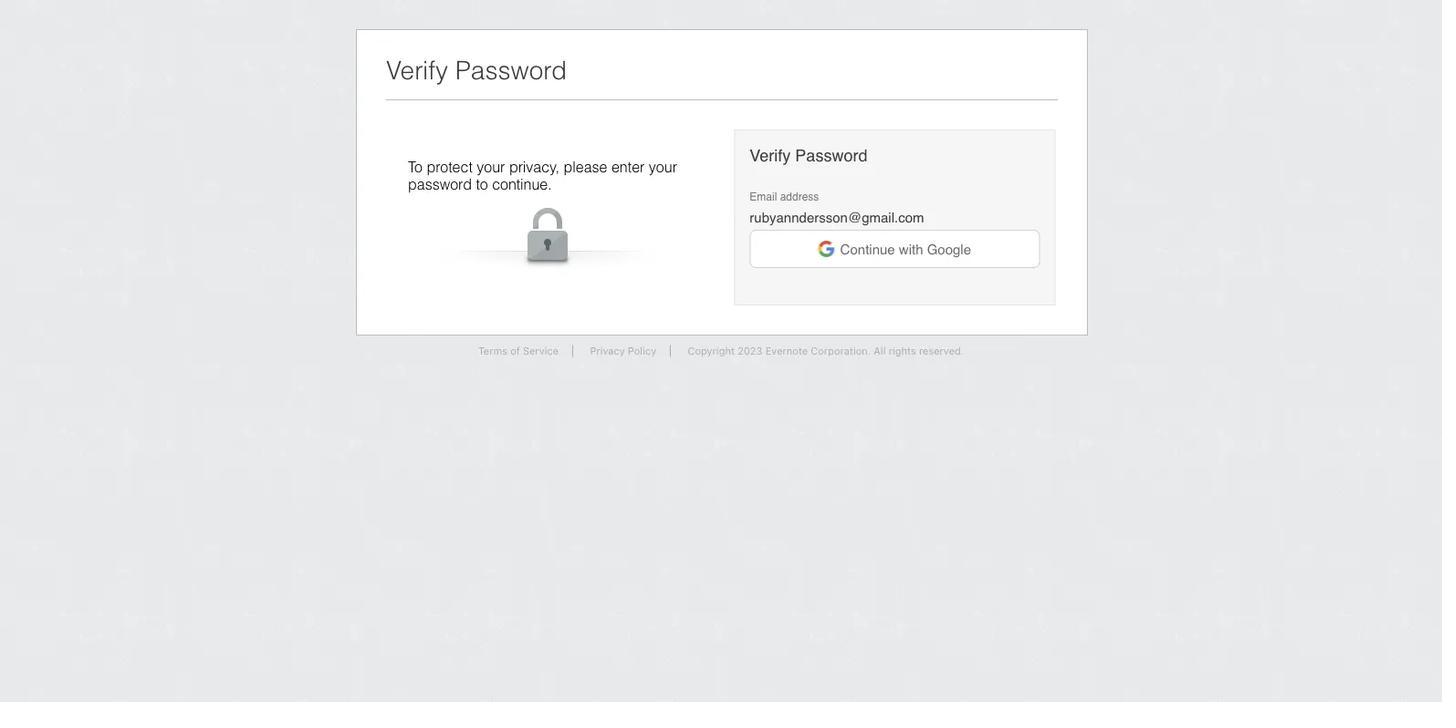 Task type: vqa. For each thing, say whether or not it's contained in the screenshot.
close icon
no



Task type: describe. For each thing, give the bounding box(es) containing it.
address
[[780, 190, 819, 203]]

continue with google
[[840, 241, 971, 257]]

continue
[[840, 241, 895, 257]]

0 vertical spatial verify
[[386, 56, 448, 85]]

enter
[[611, 159, 645, 176]]

privacy,
[[509, 159, 560, 176]]

continue.
[[492, 176, 552, 193]]

corporation.
[[811, 345, 871, 357]]

policy
[[628, 345, 656, 357]]

2023
[[738, 345, 763, 357]]

evernote
[[765, 345, 808, 357]]

0 vertical spatial verify password
[[386, 56, 567, 85]]

to protect your privacy, please enter your password to continue.
[[408, 159, 677, 193]]

email address rubyanndersson@gmail.com
[[750, 190, 924, 225]]

1 your from the left
[[477, 159, 505, 176]]

to
[[476, 176, 488, 193]]

to
[[408, 159, 423, 176]]

email
[[750, 190, 777, 203]]

of
[[510, 345, 520, 357]]

reserved.
[[919, 345, 964, 357]]

privacy policy link
[[576, 345, 671, 357]]

protect
[[427, 159, 473, 176]]

terms
[[478, 345, 507, 357]]



Task type: locate. For each thing, give the bounding box(es) containing it.
verify password
[[386, 56, 567, 85], [750, 146, 867, 165]]

your right enter
[[649, 159, 677, 176]]

1 vertical spatial password
[[795, 146, 867, 165]]

your
[[477, 159, 505, 176], [649, 159, 677, 176]]

service
[[523, 345, 559, 357]]

your right protect
[[477, 159, 505, 176]]

1 vertical spatial verify
[[750, 146, 791, 165]]

password
[[455, 56, 567, 85], [795, 146, 867, 165]]

1 horizontal spatial password
[[795, 146, 867, 165]]

rights
[[889, 345, 916, 357]]

all
[[874, 345, 886, 357]]

copyright
[[688, 345, 735, 357]]

verify
[[386, 56, 448, 85], [750, 146, 791, 165]]

with
[[899, 241, 923, 257]]

1 vertical spatial verify password
[[750, 146, 867, 165]]

copyright 2023 evernote corporation. all rights reserved.
[[688, 345, 964, 357]]

0 horizontal spatial password
[[455, 56, 567, 85]]

privacy
[[590, 345, 625, 357]]

google
[[927, 241, 971, 257]]

2 your from the left
[[649, 159, 677, 176]]

password
[[408, 176, 472, 193]]

terms of service
[[478, 345, 559, 357]]

rubyanndersson@gmail.com
[[750, 209, 924, 225]]

1 horizontal spatial verify password
[[750, 146, 867, 165]]

0 vertical spatial password
[[455, 56, 567, 85]]

privacy policy
[[590, 345, 656, 357]]

please
[[564, 159, 607, 176]]

0 horizontal spatial verify password
[[386, 56, 567, 85]]

terms of service link
[[464, 345, 573, 357]]

1 horizontal spatial verify
[[750, 146, 791, 165]]

0 horizontal spatial your
[[477, 159, 505, 176]]

1 horizontal spatial your
[[649, 159, 677, 176]]

0 horizontal spatial verify
[[386, 56, 448, 85]]



